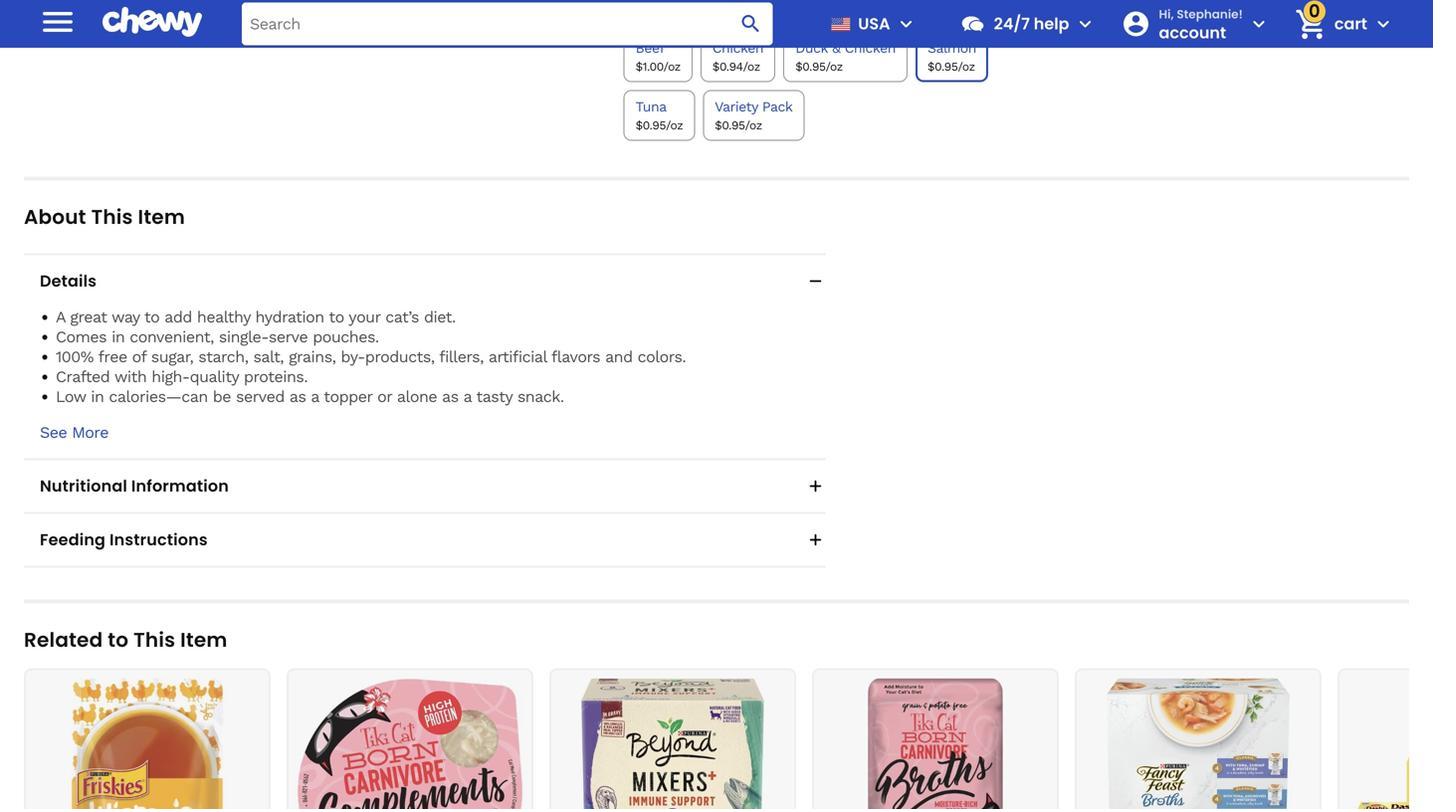 Task type: vqa. For each thing, say whether or not it's contained in the screenshot.
Cart menu IMAGE
yes



Task type: locate. For each thing, give the bounding box(es) containing it.
0 vertical spatial this
[[91, 203, 133, 231]]

fancy feast classic collection broths variety pack complement wet cat food, 1.4-oz pouch, case of 12 image
[[1085, 679, 1312, 809]]

2 chicken from the left
[[845, 40, 896, 56]]

1 vertical spatial list
[[24, 669, 1434, 809]]

stephanie!
[[1177, 6, 1243, 22]]

1 a from the left
[[311, 387, 319, 406]]

salmon
[[671, 2, 720, 18], [928, 40, 977, 56]]

list
[[88, 0, 581, 47], [24, 669, 1434, 809]]

add
[[165, 308, 192, 327]]

this right about
[[91, 203, 133, 231]]

Search text field
[[242, 2, 773, 45]]

snack.
[[518, 387, 564, 406]]

chicken $0.94/oz
[[713, 40, 764, 74]]

0 vertical spatial list
[[88, 0, 581, 47]]

as
[[290, 387, 306, 406], [442, 387, 459, 406]]

chicken down usa
[[845, 40, 896, 56]]

single-
[[219, 328, 269, 347]]

nutritional information image
[[806, 477, 826, 496]]

free
[[98, 348, 127, 367]]

account
[[1159, 21, 1227, 44]]

1 vertical spatial salmon
[[928, 40, 977, 56]]

2 as from the left
[[442, 387, 459, 406]]

tuna $0.95/oz
[[636, 99, 683, 133]]

purina beyond mixers+ immune support variety pack wet cat food, 1.55-oz pouch, case of 8 image
[[560, 679, 787, 809]]

low
[[56, 387, 86, 406]]

help menu image
[[1074, 12, 1098, 36]]

menu image
[[895, 12, 919, 36]]

tiki cat broths salmon in broth with meaty bits grain-free wet cat food topper, 1.3-oz pouch, case of 12 slide 2 of 9 image
[[163, 0, 219, 43]]

0 horizontal spatial chicken
[[713, 40, 764, 56]]

crafted
[[56, 367, 110, 386]]

1 vertical spatial in
[[91, 387, 104, 406]]

in
[[112, 328, 125, 347], [91, 387, 104, 406]]

served
[[236, 387, 285, 406]]

salmon down chewy support image
[[928, 40, 977, 56]]

in down crafted
[[91, 387, 104, 406]]

beef
[[636, 40, 665, 56]]

submit search image
[[739, 12, 763, 36]]

1 as from the left
[[290, 387, 306, 406]]

Product search field
[[242, 2, 773, 45]]

$0.95/oz down duck
[[796, 60, 843, 74]]

pack
[[763, 99, 793, 115]]

pouches.
[[313, 328, 379, 347]]

1 horizontal spatial as
[[442, 387, 459, 406]]

hi,
[[1159, 6, 1174, 22]]

your
[[349, 308, 381, 327]]

$0.95/oz inside duck & chicken $0.95/oz
[[796, 60, 843, 74]]

of
[[132, 348, 146, 367]]

1 chicken from the left
[[713, 40, 764, 56]]

quality
[[190, 367, 239, 386]]

item
[[138, 203, 185, 231], [180, 626, 228, 654]]

see more
[[40, 423, 109, 442]]

$0.95/oz inside salmon $0.95/oz
[[928, 60, 975, 74]]

24/7 help link
[[953, 0, 1070, 48]]

feeding instructions image
[[806, 530, 826, 550]]

and
[[605, 348, 633, 367]]

$0.95/oz down 'variety'
[[715, 119, 763, 133]]

0 horizontal spatial as
[[290, 387, 306, 406]]

healthy
[[197, 308, 250, 327]]

usa button
[[823, 0, 919, 48]]

cart link
[[1287, 0, 1368, 48]]

convenient,
[[130, 328, 214, 347]]

details image
[[806, 271, 826, 291]]

hydration
[[255, 308, 324, 327]]

0 horizontal spatial this
[[91, 203, 133, 231]]

cart
[[1335, 12, 1368, 35]]

tiki cat born carnivore complements chicken & beef recipe in chicken broth wet cat food topper, 2.1-oz, case of 8 image
[[297, 679, 524, 809]]

calories—can
[[109, 387, 208, 406]]

1 horizontal spatial salmon
[[928, 40, 977, 56]]

in up free
[[112, 328, 125, 347]]

this right related
[[134, 626, 175, 654]]

account menu image
[[1247, 12, 1271, 36]]

as down the proteins.
[[290, 387, 306, 406]]

this
[[91, 203, 133, 231], [134, 626, 175, 654]]

2 horizontal spatial to
[[329, 308, 344, 327]]

24/7 help
[[994, 12, 1070, 35]]

0 vertical spatial item
[[138, 203, 185, 231]]

to right way
[[144, 308, 160, 327]]

1 vertical spatial this
[[134, 626, 175, 654]]

$0.95/oz
[[796, 60, 843, 74], [928, 60, 975, 74], [636, 119, 683, 133], [715, 119, 763, 133]]

100%
[[56, 348, 94, 367]]

or
[[377, 387, 392, 406]]

a great way to add healthy hydration to your cat's diet. comes in convenient, single-serve pouches. 100% free of sugar, starch, salt, grains, by-products, fillers, artificial flavors and colors. crafted with high-quality proteins. low in calories—can be served as a topper or alone as a tasty snack.
[[56, 308, 686, 406]]

$0.95/oz inside variety pack $0.95/oz
[[715, 119, 763, 133]]

to up pouches.
[[329, 308, 344, 327]]

$0.94/oz
[[713, 60, 761, 74]]

serve
[[269, 328, 308, 347]]

sugar,
[[151, 348, 193, 367]]

as right alone on the left of the page
[[442, 387, 459, 406]]

by-
[[341, 348, 365, 367]]

instructions
[[110, 529, 208, 551]]

1 horizontal spatial chicken
[[845, 40, 896, 56]]

0 vertical spatial in
[[112, 328, 125, 347]]

cart menu image
[[1372, 12, 1396, 36]]

a
[[311, 387, 319, 406], [464, 387, 472, 406]]

group
[[620, 27, 1046, 145]]

$0.95/oz down chewy support image
[[928, 60, 975, 74]]

a left topper at the left of the page
[[311, 387, 319, 406]]

beef $1.00/oz
[[636, 40, 681, 74]]

flavor
[[624, 2, 663, 18]]

a left tasty at left
[[464, 387, 472, 406]]

chicken
[[713, 40, 764, 56], [845, 40, 896, 56]]

hi, stephanie! account
[[1159, 6, 1243, 44]]

1 horizontal spatial a
[[464, 387, 472, 406]]

0 horizontal spatial a
[[311, 387, 319, 406]]

chewy home image
[[103, 0, 202, 44]]

salmon right : on the left of the page
[[671, 2, 720, 18]]

to
[[144, 308, 160, 327], [329, 308, 344, 327], [108, 626, 129, 654]]

tiki cat broths beef in broth with meaty bits grain-free wet cat food topper, 1.3-oz pouch, case of 12 image
[[822, 679, 1049, 809]]

be
[[213, 387, 231, 406]]

duck
[[796, 40, 828, 56]]

tiki cat broths salmon in broth with meaty bits grain-free wet cat food topper, 1.3-oz pouch, case of 12 slide 3 of 9 image
[[235, 0, 291, 43]]

0 horizontal spatial salmon
[[671, 2, 720, 18]]

chicken up $0.94/oz
[[713, 40, 764, 56]]

$1.00/oz
[[636, 60, 681, 74]]

to right related
[[108, 626, 129, 654]]

flavors
[[552, 348, 601, 367]]



Task type: describe. For each thing, give the bounding box(es) containing it.
nutritional
[[40, 475, 127, 497]]

about this item
[[24, 203, 185, 231]]

tiki cat broths salmon in broth with meaty bits grain-free wet cat food topper, 1.3-oz pouch, case of 12 slide 7 of 9 image
[[522, 0, 577, 43]]

0 horizontal spatial to
[[108, 626, 129, 654]]

tuna
[[636, 99, 667, 115]]

usa
[[859, 12, 891, 35]]

tiki cat broths salmon in broth with meaty bits grain-free wet cat food topper, 1.3-oz pouch, case of 12 slide 5 of 9 image
[[378, 0, 434, 43]]

great
[[70, 308, 107, 327]]

cat's
[[386, 308, 419, 327]]

diet.
[[424, 308, 456, 327]]

salmon $0.95/oz
[[928, 40, 977, 74]]

2 a from the left
[[464, 387, 472, 406]]

help
[[1034, 12, 1070, 35]]

more
[[72, 423, 109, 442]]

duck & chicken $0.95/oz
[[796, 40, 896, 74]]

1 horizontal spatial in
[[112, 328, 125, 347]]

starch,
[[198, 348, 248, 367]]

chicken inside duck & chicken $0.95/oz
[[845, 40, 896, 56]]

grains,
[[289, 348, 336, 367]]

see
[[40, 423, 67, 442]]

products,
[[365, 348, 435, 367]]

feeding instructions
[[40, 529, 208, 551]]

friskies lil' gravies roasted chicken flavor cat food complement, 1.55-oz pouch, case of 16 image
[[34, 679, 261, 809]]

way
[[112, 308, 140, 327]]

1 vertical spatial item
[[180, 626, 228, 654]]

variety pack $0.95/oz
[[715, 99, 793, 133]]

salt,
[[253, 348, 284, 367]]

24/7
[[994, 12, 1030, 35]]

items image
[[1294, 7, 1329, 42]]

1 horizontal spatial to
[[144, 308, 160, 327]]

variety
[[715, 99, 758, 115]]

0 vertical spatial salmon
[[671, 2, 720, 18]]

related to this item
[[24, 626, 228, 654]]

:
[[663, 2, 667, 18]]

0 horizontal spatial in
[[91, 387, 104, 406]]

&
[[832, 40, 841, 56]]

inaba dashi delight seafood flavored variety pack bits in broth cat food topping, 2.5-oz cup, case of 36 image
[[1348, 679, 1434, 809]]

fillers,
[[439, 348, 484, 367]]

information
[[131, 475, 229, 497]]

tiki cat broths salmon in broth with meaty bits grain-free wet cat food topper, 1.3-oz pouch, case of 12 slide 6 of 9 image
[[450, 0, 506, 43]]

menu image
[[38, 2, 78, 42]]

details
[[40, 270, 97, 292]]

tasty
[[476, 387, 513, 406]]

1 horizontal spatial this
[[134, 626, 175, 654]]

chewy support image
[[960, 11, 986, 37]]

proteins.
[[244, 367, 308, 386]]

tiki cat broths salmon in broth with meaty bits grain-free wet cat food topper, 1.3-oz pouch, case of 12 slide 1 of 9 image
[[93, 0, 146, 42]]

about
[[24, 203, 86, 231]]

comes
[[56, 328, 107, 347]]

tiki cat broths salmon in broth with meaty bits grain-free wet cat food topper, 1.3-oz pouch, case of 12 slide 4 of 9 image
[[307, 0, 362, 43]]

colors.
[[638, 348, 686, 367]]

feeding
[[40, 529, 106, 551]]

related
[[24, 626, 103, 654]]

alone
[[397, 387, 437, 406]]

topper
[[324, 387, 373, 406]]

high-
[[152, 367, 190, 386]]

nutritional information
[[40, 475, 229, 497]]

group containing beef
[[620, 27, 1046, 145]]

artificial
[[489, 348, 547, 367]]

$0.95/oz down tuna
[[636, 119, 683, 133]]

with
[[114, 367, 147, 386]]

a
[[56, 308, 65, 327]]

flavor : salmon
[[624, 2, 720, 18]]



